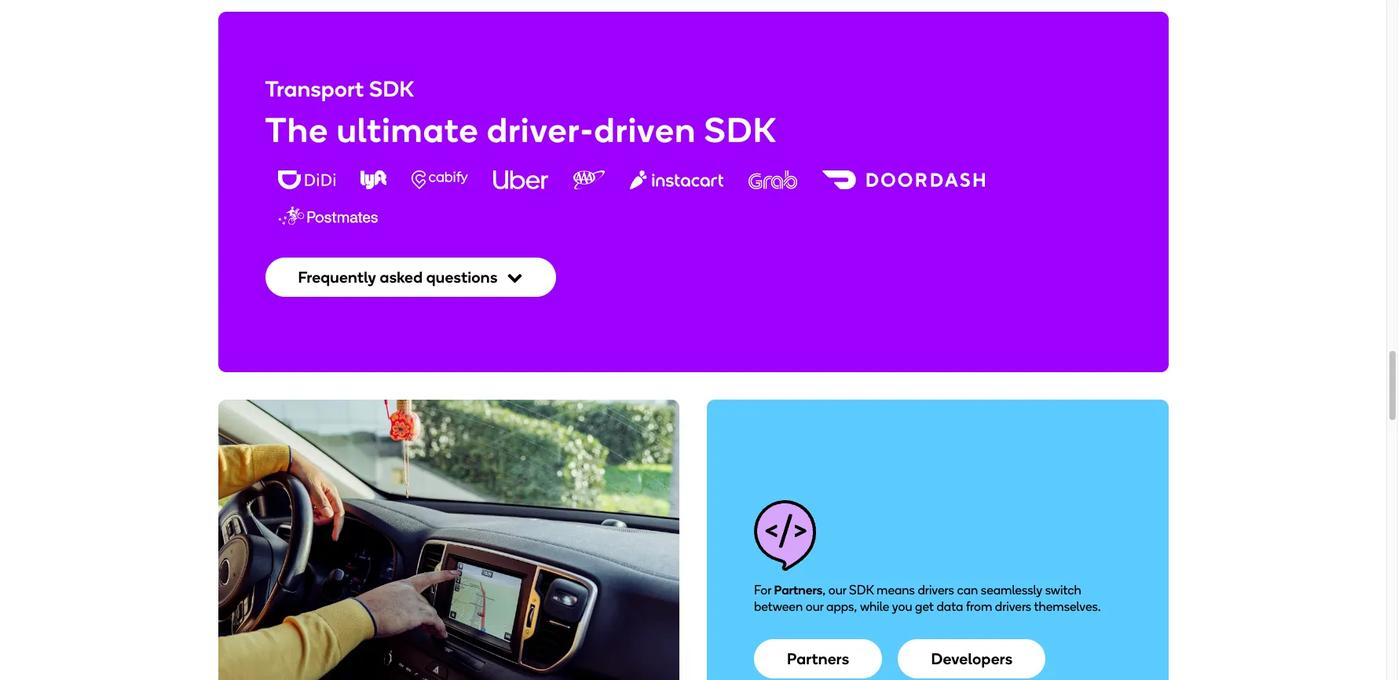Task type: describe. For each thing, give the bounding box(es) containing it.
0 vertical spatial our
[[829, 583, 847, 598]]

1 vertical spatial drivers
[[996, 600, 1032, 615]]

developers link
[[899, 640, 1046, 679]]

0 horizontal spatial drivers
[[918, 583, 955, 598]]

driver-
[[487, 109, 595, 151]]

ultimate
[[337, 109, 479, 151]]

0 vertical spatial sdk
[[369, 75, 414, 102]]

frequently asked questions
[[298, 268, 498, 287]]

means
[[877, 583, 915, 598]]

1 horizontal spatial sdk
[[705, 109, 777, 151]]

frequently
[[298, 268, 377, 287]]

from
[[967, 600, 993, 615]]

developers
[[932, 650, 1013, 669]]

get
[[916, 600, 934, 615]]

seamlessly
[[981, 583, 1043, 598]]

between
[[754, 600, 803, 615]]

sdk inside , our sdk means drivers can seamlessly switch between our apps, while you get data from drivers themselves.
[[850, 583, 874, 598]]

while
[[860, 600, 890, 615]]

data
[[937, 600, 964, 615]]

lyft logo image
[[360, 170, 387, 189]]

transport
[[265, 75, 364, 102]]

partners link
[[754, 640, 883, 679]]

postmates logo image
[[278, 206, 378, 225]]

for partners
[[754, 583, 823, 598]]

driven
[[595, 109, 697, 151]]



Task type: locate. For each thing, give the bounding box(es) containing it.
doordash logo image
[[823, 170, 986, 189]]

1 vertical spatial our
[[806, 600, 824, 615]]

2 horizontal spatial sdk
[[850, 583, 874, 598]]

sdk up while
[[850, 583, 874, 598]]

grab logo image
[[749, 170, 798, 189]]

drivers up get
[[918, 583, 955, 598]]

instacart logo image
[[630, 170, 724, 189]]

apps,
[[827, 600, 858, 615]]

sdk up grab logo
[[705, 109, 777, 151]]

0 horizontal spatial our
[[806, 600, 824, 615]]

drivers down the "seamlessly"
[[996, 600, 1032, 615]]

our down ,
[[806, 600, 824, 615]]

,
[[823, 583, 826, 598]]

frequently asked questions link
[[265, 257, 556, 297]]

themselves.
[[1035, 600, 1102, 615]]

the
[[265, 109, 329, 151]]

partners
[[775, 583, 823, 598], [787, 650, 850, 669]]

sdk
[[369, 75, 414, 102], [705, 109, 777, 151], [850, 583, 874, 598]]

can
[[958, 583, 979, 598]]

transport sdk the ultimate driver-driven sdk
[[265, 75, 777, 151]]

uber logo image
[[494, 170, 548, 189]]

1 horizontal spatial our
[[829, 583, 847, 598]]

chevron down image
[[507, 269, 523, 285]]

our
[[829, 583, 847, 598], [806, 600, 824, 615]]

you
[[893, 600, 913, 615]]

our right ,
[[829, 583, 847, 598]]

partners down apps,
[[787, 650, 850, 669]]

1 vertical spatial partners
[[787, 650, 850, 669]]

0 vertical spatial drivers
[[918, 583, 955, 598]]

sdk up ultimate
[[369, 75, 414, 102]]

1 vertical spatial sdk
[[705, 109, 777, 151]]

1 horizontal spatial drivers
[[996, 600, 1032, 615]]

asked
[[380, 268, 423, 287]]

aaa logo image
[[573, 170, 605, 189]]

, our sdk means drivers can seamlessly switch between our apps, while you get data from drivers themselves.
[[754, 583, 1102, 615]]

0 horizontal spatial sdk
[[369, 75, 414, 102]]

switch
[[1046, 583, 1082, 598]]

questions
[[427, 268, 498, 287]]

drivers
[[918, 583, 955, 598], [996, 600, 1032, 615]]

didi logo image
[[278, 170, 335, 189]]

2 vertical spatial sdk
[[850, 583, 874, 598]]

0 vertical spatial partners
[[775, 583, 823, 598]]

cabify logo image
[[412, 170, 469, 189]]

partners up between
[[775, 583, 823, 598]]

for
[[754, 583, 772, 598]]



Task type: vqa. For each thing, say whether or not it's contained in the screenshot.
-
no



